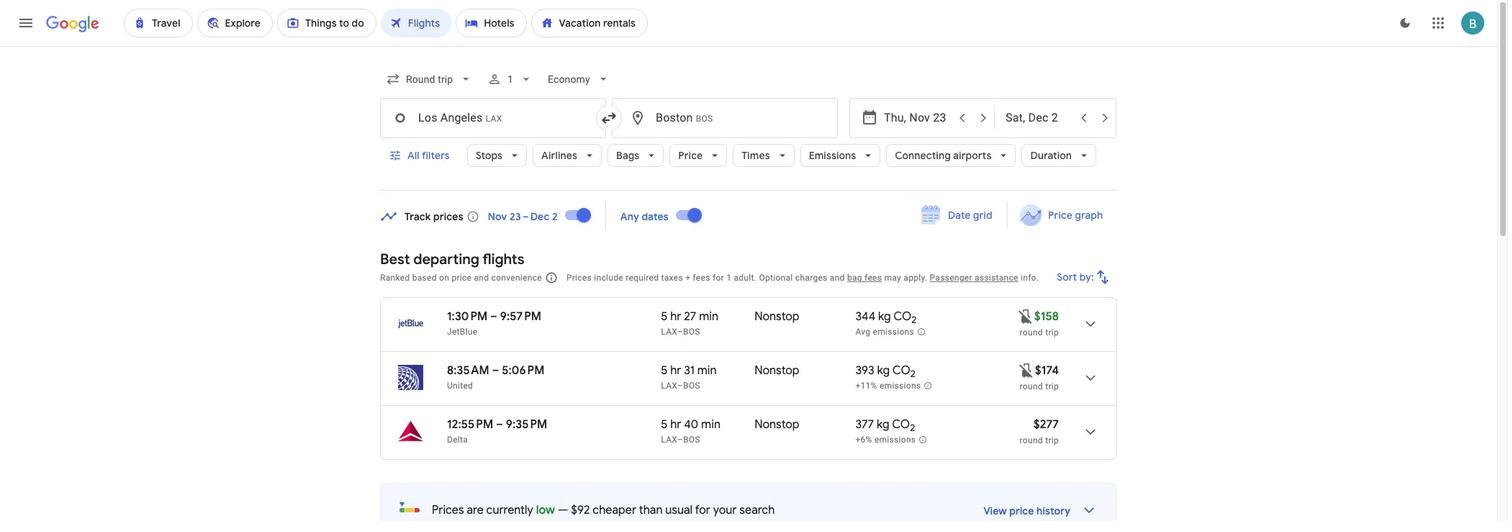 Task type: describe. For each thing, give the bounding box(es) containing it.
taxes
[[661, 273, 683, 283]]

377
[[856, 418, 874, 432]]

5 hr 40 min lax – bos
[[661, 418, 721, 445]]

1 vertical spatial price
[[1010, 505, 1034, 518]]

nov
[[488, 210, 507, 223]]

connecting airports button
[[887, 138, 1016, 173]]

than
[[639, 503, 663, 518]]

$92
[[571, 503, 590, 518]]

$277 round trip
[[1020, 418, 1059, 446]]

ranked based on price and convenience
[[380, 273, 542, 283]]

+11% emissions
[[856, 381, 921, 391]]

bag
[[848, 273, 863, 283]]

united
[[447, 381, 473, 391]]

price for price
[[679, 149, 703, 162]]

9:35 pm
[[506, 418, 547, 432]]

flight details. leaves los angeles international airport at 8:35 am on thursday, november 23 and arrives at boston logan international airport at 5:06 pm on thursday, november 23. image
[[1074, 361, 1108, 395]]

2 for 5 hr 27 min
[[912, 314, 917, 326]]

none search field containing all filters
[[380, 62, 1118, 191]]

ranked
[[380, 273, 410, 283]]

emissions for 344
[[873, 327, 915, 337]]

nonstop for 5 hr 31 min
[[755, 364, 800, 378]]

8:35 am
[[447, 364, 489, 378]]

search
[[740, 503, 775, 518]]

co for 377
[[892, 418, 910, 432]]

trip for $174
[[1046, 382, 1059, 392]]

airports
[[954, 149, 992, 162]]

bags button
[[608, 138, 664, 173]]

all
[[408, 149, 420, 162]]

this price for this flight doesn't include overhead bin access. if you need a carry-on bag, use the bags filter to update prices. image
[[1017, 308, 1035, 325]]

leaves los angeles international airport at 12:55 pm on thursday, november 23 and arrives at boston logan international airport at 9:35 pm on thursday, november 23. element
[[447, 418, 547, 432]]

2 and from the left
[[830, 273, 845, 283]]

best departing flights
[[380, 251, 525, 269]]

prices for prices include required taxes + fees for 1 adult. optional charges and bag fees may apply. passenger assistance
[[567, 273, 592, 283]]

grid
[[974, 209, 993, 222]]

jetblue
[[447, 327, 478, 337]]

$174
[[1035, 364, 1059, 378]]

price button
[[670, 138, 727, 173]]

8:35 am – 5:06 pm united
[[447, 364, 545, 391]]

Arrival time: 5:06 PM. text field
[[502, 364, 545, 378]]

stops
[[476, 149, 503, 162]]

– inside 5 hr 31 min lax – bos
[[678, 381, 683, 391]]

+6%
[[856, 435, 872, 445]]

– inside 5 hr 40 min lax – bos
[[678, 435, 683, 445]]

may
[[885, 273, 902, 283]]

duration button
[[1022, 138, 1097, 173]]

2 for 5 hr 31 min
[[911, 368, 916, 380]]

kg for 377
[[877, 418, 890, 432]]

$277
[[1034, 418, 1059, 432]]

$158
[[1035, 310, 1059, 324]]

0 vertical spatial price
[[452, 273, 472, 283]]

apply.
[[904, 273, 928, 283]]

are
[[467, 503, 484, 518]]

12:55 pm
[[447, 418, 493, 432]]

low
[[536, 503, 555, 518]]

price graph
[[1048, 209, 1103, 222]]

total duration 5 hr 31 min. element
[[661, 364, 755, 380]]

departing
[[414, 251, 480, 269]]

all filters button
[[380, 138, 461, 173]]

leaves los angeles international airport at 8:35 am on thursday, november 23 and arrives at boston logan international airport at 5:06 pm on thursday, november 23. element
[[447, 364, 545, 378]]

27
[[684, 310, 697, 324]]

charges
[[796, 273, 828, 283]]

31
[[684, 364, 695, 378]]

1 fees from the left
[[693, 273, 710, 283]]

track
[[405, 210, 431, 223]]

co for 393
[[893, 364, 911, 378]]

by:
[[1080, 271, 1095, 284]]

lax for 5 hr 40 min
[[661, 435, 678, 445]]

trip for $158
[[1046, 328, 1059, 338]]

flight details. leaves los angeles international airport at 12:55 pm on thursday, november 23 and arrives at boston logan international airport at 9:35 pm on thursday, november 23. image
[[1074, 415, 1108, 449]]

0 horizontal spatial for
[[695, 503, 711, 518]]

2 inside find the best price "region"
[[552, 210, 558, 223]]

nov 23 – dec 2
[[488, 210, 558, 223]]

prices for prices are currently low — $92 cheaper than usual for your search
[[432, 503, 464, 518]]

393
[[856, 364, 875, 378]]

377 kg co 2
[[856, 418, 915, 434]]

round for $174
[[1020, 382, 1043, 392]]

date
[[948, 209, 971, 222]]

usual
[[666, 503, 693, 518]]

Departure time: 1:30 PM. text field
[[447, 310, 488, 324]]

adult.
[[734, 273, 757, 283]]

price graph button
[[1011, 202, 1115, 228]]

393 kg co 2
[[856, 364, 916, 380]]

avg emissions
[[856, 327, 915, 337]]

nonstop for 5 hr 27 min
[[755, 310, 800, 324]]

5:06 pm
[[502, 364, 545, 378]]

bos for 40
[[683, 435, 701, 445]]

Departure text field
[[884, 99, 951, 138]]

– inside 1:30 pm – 9:57 pm jetblue
[[490, 310, 498, 324]]

1:30 pm – 9:57 pm jetblue
[[447, 310, 542, 337]]

flight details. leaves los angeles international airport at 1:30 pm on thursday, november 23 and arrives at boston logan international airport at 9:57 pm on thursday, november 23. image
[[1074, 307, 1108, 341]]

history
[[1037, 505, 1071, 518]]

5 for 5 hr 31 min
[[661, 364, 668, 378]]

1 inside popup button
[[508, 73, 514, 85]]

find the best price region
[[380, 198, 1118, 240]]

174 US dollars text field
[[1035, 364, 1059, 378]]

duration
[[1031, 149, 1072, 162]]

sort
[[1057, 271, 1078, 284]]

view price history image
[[1072, 493, 1107, 521]]

bags
[[616, 149, 640, 162]]

– inside the 8:35 am – 5:06 pm united
[[492, 364, 499, 378]]

– inside 12:55 pm – 9:35 pm delta
[[496, 418, 503, 432]]

best departing flights main content
[[380, 198, 1118, 521]]

emissions for 377
[[875, 435, 916, 445]]

all filters
[[408, 149, 450, 162]]

loading results progress bar
[[0, 46, 1498, 49]]

your
[[713, 503, 737, 518]]



Task type: locate. For each thing, give the bounding box(es) containing it.
times
[[742, 149, 770, 162]]

and
[[474, 273, 489, 283], [830, 273, 845, 283]]

1 vertical spatial 5
[[661, 364, 668, 378]]

lax down total duration 5 hr 31 min. 'element'
[[661, 381, 678, 391]]

lax for 5 hr 31 min
[[661, 381, 678, 391]]

0 vertical spatial bos
[[683, 327, 701, 337]]

hr
[[671, 310, 682, 324], [671, 364, 682, 378], [671, 418, 682, 432]]

main menu image
[[17, 14, 35, 32]]

this price for this flight doesn't include overhead bin access. if you need a carry-on bag, use the bags filter to update prices. image
[[1018, 362, 1035, 379]]

– down total duration 5 hr 40 min. element
[[678, 435, 683, 445]]

+6% emissions
[[856, 435, 916, 445]]

0 vertical spatial nonstop flight. element
[[755, 310, 800, 326]]

fees
[[693, 273, 710, 283], [865, 273, 882, 283]]

min inside 5 hr 31 min lax – bos
[[698, 364, 717, 378]]

5 left 27
[[661, 310, 668, 324]]

0 vertical spatial 5
[[661, 310, 668, 324]]

min inside 5 hr 40 min lax – bos
[[701, 418, 721, 432]]

3 5 from the top
[[661, 418, 668, 432]]

assistance
[[975, 273, 1019, 283]]

0 horizontal spatial prices
[[432, 503, 464, 518]]

2 vertical spatial hr
[[671, 418, 682, 432]]

Departure time: 8:35 AM. text field
[[447, 364, 489, 378]]

passenger
[[930, 273, 973, 283]]

min
[[699, 310, 719, 324], [698, 364, 717, 378], [701, 418, 721, 432]]

2 for 5 hr 40 min
[[910, 422, 915, 434]]

2 vertical spatial emissions
[[875, 435, 916, 445]]

bos inside 5 hr 27 min lax – bos
[[683, 327, 701, 337]]

1 vertical spatial kg
[[877, 364, 890, 378]]

kg
[[879, 310, 891, 324], [877, 364, 890, 378], [877, 418, 890, 432]]

1 horizontal spatial and
[[830, 273, 845, 283]]

1 vertical spatial bos
[[683, 381, 701, 391]]

1 lax from the top
[[661, 327, 678, 337]]

emissions down 377 kg co 2
[[875, 435, 916, 445]]

23 – dec
[[510, 210, 550, 223]]

min for 5 hr 31 min
[[698, 364, 717, 378]]

round down this price for this flight doesn't include overhead bin access. if you need a carry-on bag, use the bags filter to update prices. image
[[1020, 382, 1043, 392]]

bos for 27
[[683, 327, 701, 337]]

any
[[621, 210, 639, 223]]

round
[[1020, 328, 1043, 338], [1020, 382, 1043, 392], [1020, 436, 1043, 446]]

2 nonstop from the top
[[755, 364, 800, 378]]

2 up +6% emissions
[[910, 422, 915, 434]]

None field
[[380, 66, 479, 92], [542, 66, 616, 92], [380, 66, 479, 92], [542, 66, 616, 92]]

0 vertical spatial emissions
[[873, 327, 915, 337]]

filters
[[422, 149, 450, 162]]

1 round trip from the top
[[1020, 328, 1059, 338]]

0 horizontal spatial price
[[679, 149, 703, 162]]

connecting airports
[[895, 149, 992, 162]]

1 nonstop flight. element from the top
[[755, 310, 800, 326]]

kg inside 377 kg co 2
[[877, 418, 890, 432]]

2 vertical spatial 5
[[661, 418, 668, 432]]

nonstop flight. element for 5 hr 31 min
[[755, 364, 800, 380]]

airlines button
[[533, 138, 602, 173]]

277 US dollars text field
[[1034, 418, 1059, 432]]

bag fees button
[[848, 273, 882, 283]]

Arrival time: 9:35 PM. text field
[[506, 418, 547, 432]]

round trip down $158
[[1020, 328, 1059, 338]]

1 horizontal spatial fees
[[865, 273, 882, 283]]

0 horizontal spatial price
[[452, 273, 472, 283]]

learn more about tracked prices image
[[466, 210, 479, 223]]

1 vertical spatial co
[[893, 364, 911, 378]]

5 for 5 hr 40 min
[[661, 418, 668, 432]]

none text field inside search field
[[380, 98, 606, 138]]

bos down 27
[[683, 327, 701, 337]]

1 bos from the top
[[683, 327, 701, 337]]

hr left 27
[[671, 310, 682, 324]]

kg up +11% emissions
[[877, 364, 890, 378]]

trip inside the "$277 round trip"
[[1046, 436, 1059, 446]]

any dates
[[621, 210, 669, 223]]

nonstop for 5 hr 40 min
[[755, 418, 800, 432]]

2 lax from the top
[[661, 381, 678, 391]]

round trip
[[1020, 328, 1059, 338], [1020, 382, 1059, 392]]

5 inside 5 hr 31 min lax – bos
[[661, 364, 668, 378]]

kg for 393
[[877, 364, 890, 378]]

1 vertical spatial round trip
[[1020, 382, 1059, 392]]

emissions down '393 kg co 2'
[[880, 381, 921, 391]]

fees right bag
[[865, 273, 882, 283]]

3 trip from the top
[[1046, 436, 1059, 446]]

for left adult.
[[713, 273, 724, 283]]

0 vertical spatial round
[[1020, 328, 1043, 338]]

min for 5 hr 40 min
[[701, 418, 721, 432]]

date grid
[[948, 209, 993, 222]]

lax inside 5 hr 40 min lax – bos
[[661, 435, 678, 445]]

co inside 377 kg co 2
[[892, 418, 910, 432]]

co inside the 344 kg co 2
[[894, 310, 912, 324]]

round trip down $174
[[1020, 382, 1059, 392]]

1 horizontal spatial for
[[713, 273, 724, 283]]

0 horizontal spatial 1
[[508, 73, 514, 85]]

0 vertical spatial round trip
[[1020, 328, 1059, 338]]

view
[[984, 505, 1007, 518]]

0 horizontal spatial fees
[[693, 273, 710, 283]]

connecting
[[895, 149, 951, 162]]

3 nonstop from the top
[[755, 418, 800, 432]]

co up +6% emissions
[[892, 418, 910, 432]]

1 5 from the top
[[661, 310, 668, 324]]

hr inside 5 hr 31 min lax – bos
[[671, 364, 682, 378]]

344
[[856, 310, 876, 324]]

emissions
[[809, 149, 856, 162]]

1 vertical spatial lax
[[661, 381, 678, 391]]

round down the $277
[[1020, 436, 1043, 446]]

5 left 40
[[661, 418, 668, 432]]

1 inside best departing flights main content
[[727, 273, 732, 283]]

2 inside '393 kg co 2'
[[911, 368, 916, 380]]

2 vertical spatial nonstop flight. element
[[755, 418, 800, 434]]

2 vertical spatial co
[[892, 418, 910, 432]]

round inside the "$277 round trip"
[[1020, 436, 1043, 446]]

min inside 5 hr 27 min lax – bos
[[699, 310, 719, 324]]

trip down $158
[[1046, 328, 1059, 338]]

1 vertical spatial emissions
[[880, 381, 921, 391]]

0 horizontal spatial and
[[474, 273, 489, 283]]

lax inside 5 hr 31 min lax – bos
[[661, 381, 678, 391]]

1 hr from the top
[[671, 310, 682, 324]]

0 vertical spatial hr
[[671, 310, 682, 324]]

2 up +11% emissions
[[911, 368, 916, 380]]

min right 40
[[701, 418, 721, 432]]

price
[[452, 273, 472, 283], [1010, 505, 1034, 518]]

1 vertical spatial min
[[698, 364, 717, 378]]

1 vertical spatial for
[[695, 503, 711, 518]]

0 vertical spatial lax
[[661, 327, 678, 337]]

1 vertical spatial hr
[[671, 364, 682, 378]]

None search field
[[380, 62, 1118, 191]]

2 bos from the top
[[683, 381, 701, 391]]

1 horizontal spatial price
[[1010, 505, 1034, 518]]

5 inside 5 hr 40 min lax – bos
[[661, 418, 668, 432]]

dates
[[642, 210, 669, 223]]

2 vertical spatial kg
[[877, 418, 890, 432]]

emissions button
[[800, 138, 881, 173]]

2 hr from the top
[[671, 364, 682, 378]]

hr for 27
[[671, 310, 682, 324]]

2 right 23 – dec
[[552, 210, 558, 223]]

delta
[[447, 435, 468, 445]]

0 vertical spatial 1
[[508, 73, 514, 85]]

emissions
[[873, 327, 915, 337], [880, 381, 921, 391], [875, 435, 916, 445]]

round for $158
[[1020, 328, 1043, 338]]

0 vertical spatial prices
[[567, 273, 592, 283]]

2 vertical spatial lax
[[661, 435, 678, 445]]

hr for 40
[[671, 418, 682, 432]]

kg for 344
[[879, 310, 891, 324]]

– right departure time: 1:30 pm. text box
[[490, 310, 498, 324]]

fees right +
[[693, 273, 710, 283]]

2 nonstop flight. element from the top
[[755, 364, 800, 380]]

swap origin and destination. image
[[601, 109, 618, 127]]

– down total duration 5 hr 31 min. 'element'
[[678, 381, 683, 391]]

prices right the learn more about ranking image
[[567, 273, 592, 283]]

bos down 31
[[683, 381, 701, 391]]

– right departure time: 8:35 am. text box
[[492, 364, 499, 378]]

passenger assistance button
[[930, 273, 1019, 283]]

158 US dollars text field
[[1035, 310, 1059, 324]]

bos
[[683, 327, 701, 337], [683, 381, 701, 391], [683, 435, 701, 445]]

1 vertical spatial round
[[1020, 382, 1043, 392]]

1 button
[[482, 62, 540, 96]]

kg inside '393 kg co 2'
[[877, 364, 890, 378]]

– inside 5 hr 27 min lax – bos
[[678, 327, 683, 337]]

5 hr 31 min lax – bos
[[661, 364, 717, 391]]

1 horizontal spatial price
[[1048, 209, 1073, 222]]

co inside '393 kg co 2'
[[893, 364, 911, 378]]

5 for 5 hr 27 min
[[661, 310, 668, 324]]

price right view
[[1010, 505, 1034, 518]]

co up +11% emissions
[[893, 364, 911, 378]]

best
[[380, 251, 410, 269]]

nonstop flight. element for 5 hr 27 min
[[755, 310, 800, 326]]

price inside button
[[1048, 209, 1073, 222]]

sort by:
[[1057, 271, 1095, 284]]

1 nonstop from the top
[[755, 310, 800, 324]]

2 round from the top
[[1020, 382, 1043, 392]]

nonstop flight. element
[[755, 310, 800, 326], [755, 364, 800, 380], [755, 418, 800, 434]]

Arrival time: 9:57 PM. text field
[[500, 310, 542, 324]]

+11%
[[856, 381, 878, 391]]

price left graph
[[1048, 209, 1073, 222]]

2 trip from the top
[[1046, 382, 1059, 392]]

1 trip from the top
[[1046, 328, 1059, 338]]

1 round from the top
[[1020, 328, 1043, 338]]

flights
[[483, 251, 525, 269]]

5
[[661, 310, 668, 324], [661, 364, 668, 378], [661, 418, 668, 432]]

hr left 40
[[671, 418, 682, 432]]

3 hr from the top
[[671, 418, 682, 432]]

2 vertical spatial round
[[1020, 436, 1043, 446]]

avg
[[856, 327, 871, 337]]

344 kg co 2
[[856, 310, 917, 326]]

3 round from the top
[[1020, 436, 1043, 446]]

None text field
[[380, 98, 606, 138]]

– left 9:35 pm on the left bottom of the page
[[496, 418, 503, 432]]

1 horizontal spatial prices
[[567, 273, 592, 283]]

2 vertical spatial trip
[[1046, 436, 1059, 446]]

for
[[713, 273, 724, 283], [695, 503, 711, 518]]

hr for 31
[[671, 364, 682, 378]]

airlines
[[542, 149, 578, 162]]

2 inside 377 kg co 2
[[910, 422, 915, 434]]

round down this price for this flight doesn't include overhead bin access. if you need a carry-on bag, use the bags filter to update prices. icon
[[1020, 328, 1043, 338]]

convenience
[[492, 273, 542, 283]]

round trip for $158
[[1020, 328, 1059, 338]]

change appearance image
[[1388, 6, 1423, 40]]

total duration 5 hr 27 min. element
[[661, 310, 755, 326]]

graph
[[1075, 209, 1103, 222]]

prices
[[433, 210, 464, 223]]

1 vertical spatial nonstop flight. element
[[755, 364, 800, 380]]

–
[[490, 310, 498, 324], [678, 327, 683, 337], [492, 364, 499, 378], [678, 381, 683, 391], [496, 418, 503, 432], [678, 435, 683, 445]]

prices left are in the bottom of the page
[[432, 503, 464, 518]]

2 inside the 344 kg co 2
[[912, 314, 917, 326]]

lax down total duration 5 hr 27 min. element
[[661, 327, 678, 337]]

learn more about ranking image
[[545, 271, 558, 284]]

kg up +6% emissions
[[877, 418, 890, 432]]

lax inside 5 hr 27 min lax – bos
[[661, 327, 678, 337]]

3 lax from the top
[[661, 435, 678, 445]]

1 vertical spatial prices
[[432, 503, 464, 518]]

bos for 31
[[683, 381, 701, 391]]

2 5 from the top
[[661, 364, 668, 378]]

and down flights
[[474, 273, 489, 283]]

0 vertical spatial co
[[894, 310, 912, 324]]

bos inside 5 hr 31 min lax – bos
[[683, 381, 701, 391]]

sort by: button
[[1052, 260, 1118, 295]]

3 bos from the top
[[683, 435, 701, 445]]

1 vertical spatial 1
[[727, 273, 732, 283]]

emissions down the 344 kg co 2
[[873, 327, 915, 337]]

bos inside 5 hr 40 min lax – bos
[[683, 435, 701, 445]]

min right 31
[[698, 364, 717, 378]]

emissions for 393
[[880, 381, 921, 391]]

None text field
[[612, 98, 838, 138]]

1 horizontal spatial 1
[[727, 273, 732, 283]]

optional
[[759, 273, 793, 283]]

for left your in the bottom of the page
[[695, 503, 711, 518]]

9:57 pm
[[500, 310, 542, 324]]

– down total duration 5 hr 27 min. element
[[678, 327, 683, 337]]

0 vertical spatial kg
[[879, 310, 891, 324]]

co up the avg emissions
[[894, 310, 912, 324]]

required
[[626, 273, 659, 283]]

co for 344
[[894, 310, 912, 324]]

0 vertical spatial price
[[679, 149, 703, 162]]

1:30 pm
[[447, 310, 488, 324]]

currently
[[486, 503, 534, 518]]

2 vertical spatial bos
[[683, 435, 701, 445]]

total duration 5 hr 40 min. element
[[661, 418, 755, 434]]

0 vertical spatial min
[[699, 310, 719, 324]]

price for price graph
[[1048, 209, 1073, 222]]

bos down 40
[[683, 435, 701, 445]]

round trip for $174
[[1020, 382, 1059, 392]]

—
[[558, 503, 568, 518]]

lax for 5 hr 27 min
[[661, 327, 678, 337]]

trip down $174
[[1046, 382, 1059, 392]]

hr left 31
[[671, 364, 682, 378]]

40
[[684, 418, 699, 432]]

prices include required taxes + fees for 1 adult. optional charges and bag fees may apply. passenger assistance
[[567, 273, 1019, 283]]

view price history
[[984, 505, 1071, 518]]

track prices
[[405, 210, 464, 223]]

nonstop flight. element for 5 hr 40 min
[[755, 418, 800, 434]]

1 vertical spatial trip
[[1046, 382, 1059, 392]]

Departure time: 12:55 PM. text field
[[447, 418, 493, 432]]

0 vertical spatial nonstop
[[755, 310, 800, 324]]

2 vertical spatial nonstop
[[755, 418, 800, 432]]

times button
[[733, 138, 795, 173]]

0 vertical spatial for
[[713, 273, 724, 283]]

2
[[552, 210, 558, 223], [912, 314, 917, 326], [911, 368, 916, 380], [910, 422, 915, 434]]

price inside popup button
[[679, 149, 703, 162]]

2 round trip from the top
[[1020, 382, 1059, 392]]

0 vertical spatial trip
[[1046, 328, 1059, 338]]

lax down total duration 5 hr 40 min. element
[[661, 435, 678, 445]]

hr inside 5 hr 27 min lax – bos
[[671, 310, 682, 324]]

on
[[439, 273, 449, 283]]

1 vertical spatial nonstop
[[755, 364, 800, 378]]

leaves los angeles international airport at 1:30 pm on thursday, november 23 and arrives at boston logan international airport at 9:57 pm on thursday, november 23. element
[[447, 310, 542, 324]]

trip down the $277
[[1046, 436, 1059, 446]]

5 left 31
[[661, 364, 668, 378]]

Return text field
[[1006, 99, 1072, 138]]

price right "bags" "popup button"
[[679, 149, 703, 162]]

cheaper
[[593, 503, 637, 518]]

5 hr 27 min lax – bos
[[661, 310, 719, 337]]

include
[[594, 273, 624, 283]]

+
[[686, 273, 691, 283]]

kg up the avg emissions
[[879, 310, 891, 324]]

3 nonstop flight. element from the top
[[755, 418, 800, 434]]

prices are currently low — $92 cheaper than usual for your search
[[432, 503, 775, 518]]

1 and from the left
[[474, 273, 489, 283]]

2 vertical spatial min
[[701, 418, 721, 432]]

min for 5 hr 27 min
[[699, 310, 719, 324]]

price right on
[[452, 273, 472, 283]]

kg inside the 344 kg co 2
[[879, 310, 891, 324]]

and left bag
[[830, 273, 845, 283]]

1 vertical spatial price
[[1048, 209, 1073, 222]]

2 fees from the left
[[865, 273, 882, 283]]

2 up the avg emissions
[[912, 314, 917, 326]]

5 inside 5 hr 27 min lax – bos
[[661, 310, 668, 324]]

hr inside 5 hr 40 min lax – bos
[[671, 418, 682, 432]]

min right 27
[[699, 310, 719, 324]]



Task type: vqa. For each thing, say whether or not it's contained in the screenshot.
Price inside popup button
yes



